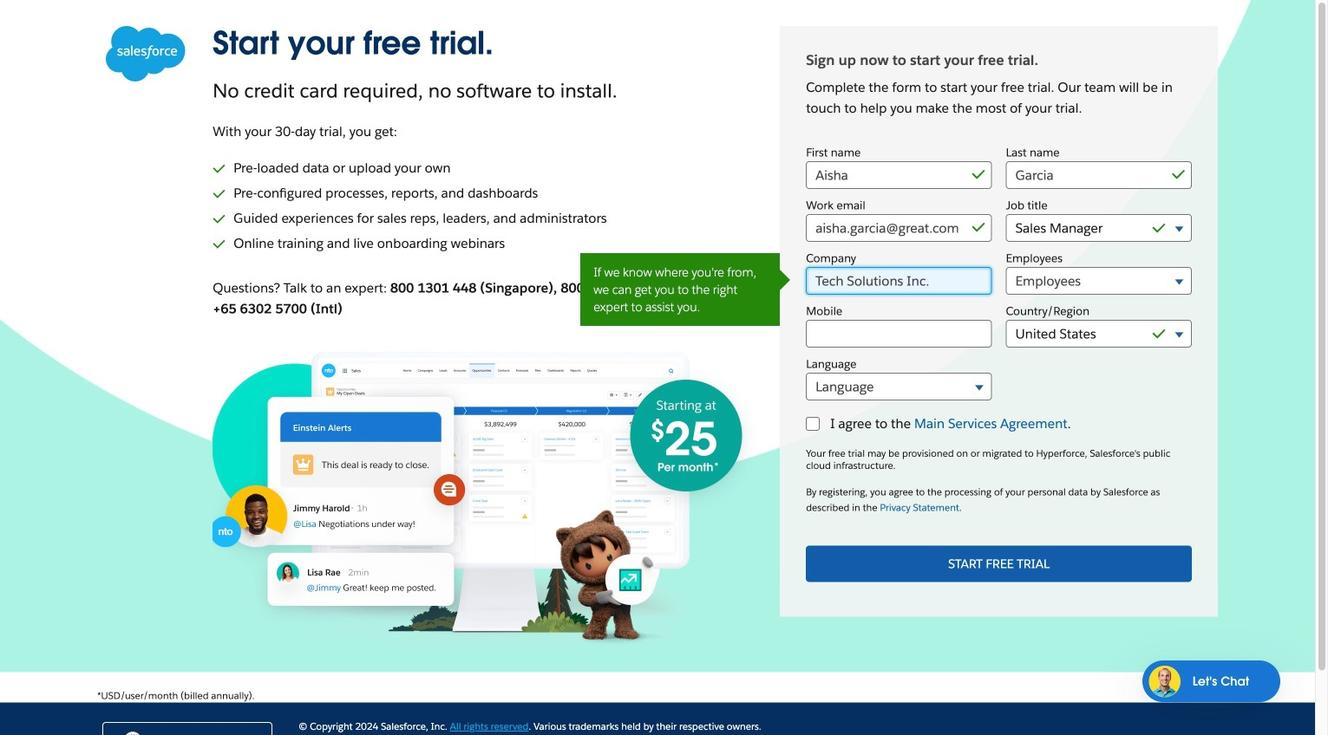 Task type: locate. For each thing, give the bounding box(es) containing it.
salesforce logo image
[[106, 26, 186, 82]]

Company text field
[[806, 267, 992, 295]]

None telephone field
[[806, 320, 992, 348]]

None email field
[[806, 214, 992, 242]]

main content
[[0, 0, 1315, 703]]

None text field
[[1006, 162, 1192, 189]]

None text field
[[806, 162, 992, 189]]



Task type: vqa. For each thing, say whether or not it's contained in the screenshot.
Main Content
yes



Task type: describe. For each thing, give the bounding box(es) containing it.
starting at $25 per month* image
[[213, 337, 763, 647]]

sfdc icon globe image
[[124, 733, 141, 736]]



